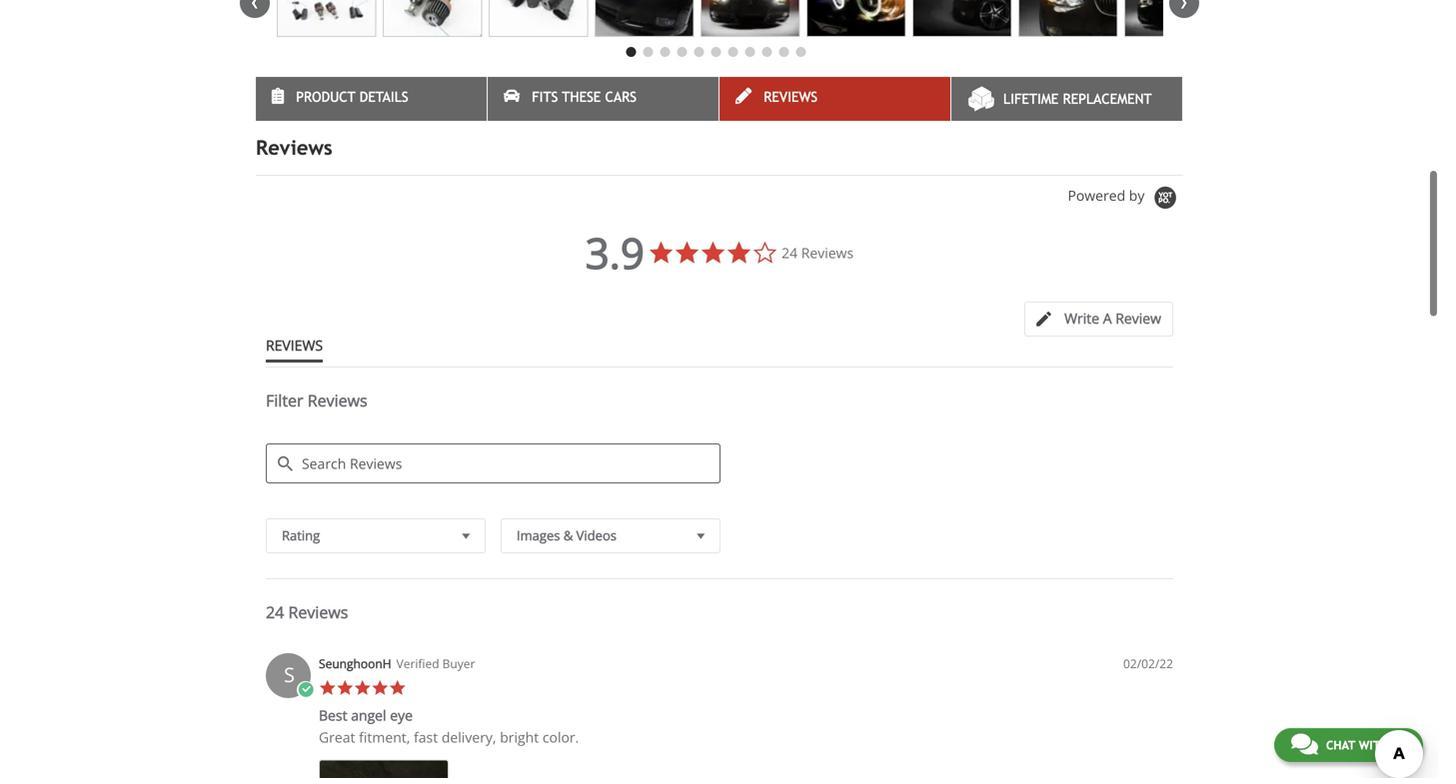 Task type: locate. For each thing, give the bounding box(es) containing it.
0 vertical spatial 24 reviews
[[782, 244, 854, 263]]

es#2724203 - 003584ziz01a - h8 led angel eye bulb set - crisp, bright, modern lighting with plug & play installation - no error codes! - ziza - bmw image
[[277, 0, 376, 37], [383, 0, 482, 37], [489, 0, 588, 37], [595, 0, 694, 37], [701, 0, 800, 37], [807, 0, 906, 37], [913, 0, 1012, 37], [1019, 0, 1118, 37], [1125, 0, 1224, 37]]

chat
[[1326, 739, 1356, 753]]

review date 02/02/22 element
[[1124, 656, 1174, 673]]

details
[[360, 89, 408, 105]]

filter
[[266, 390, 303, 412]]

bright
[[500, 728, 539, 747]]

lifetime
[[1004, 91, 1059, 107]]

down triangle image
[[457, 526, 475, 546], [692, 526, 710, 546]]

3.9 star rating element
[[586, 224, 645, 282]]

list
[[319, 760, 1174, 779]]

a
[[1103, 309, 1112, 328]]

best angel eye heading
[[319, 706, 413, 729]]

3 star image from the left
[[354, 680, 371, 697]]

1 es#2724203 - 003584ziz01a - h8 led angel eye bulb set - crisp, bright, modern lighting with plug & play installation - no error codes! - ziza - bmw image from the left
[[277, 0, 376, 37]]

buyer
[[442, 656, 475, 672]]

fits
[[532, 89, 558, 105]]

images & videos
[[517, 527, 617, 545]]

write a review button
[[1025, 302, 1174, 337]]

fast
[[414, 728, 438, 747]]

&
[[564, 527, 573, 545]]

eye
[[390, 706, 413, 725]]

2 down triangle image from the left
[[692, 526, 710, 546]]

fitment,
[[359, 728, 410, 747]]

down triangle image inside the rating field
[[457, 526, 475, 546]]

1 star image from the left
[[319, 680, 336, 697]]

cars
[[605, 89, 637, 105]]

write
[[1065, 309, 1100, 328]]

powered
[[1068, 186, 1126, 205]]

1 down triangle image from the left
[[457, 526, 475, 546]]

reviews inside heading
[[308, 390, 367, 412]]

8 es#2724203 - 003584ziz01a - h8 led angel eye bulb set - crisp, bright, modern lighting with plug & play installation - no error codes! - ziza - bmw image from the left
[[1019, 0, 1118, 37]]

24
[[782, 244, 798, 263], [266, 602, 284, 623]]

down triangle image inside images & videos filter field
[[692, 526, 710, 546]]

1 horizontal spatial 24
[[782, 244, 798, 263]]

0 vertical spatial 24
[[782, 244, 798, 263]]

2 es#2724203 - 003584ziz01a - h8 led angel eye bulb set - crisp, bright, modern lighting with plug & play installation - no error codes! - ziza - bmw image from the left
[[383, 0, 482, 37]]

0 horizontal spatial 24
[[266, 602, 284, 623]]

chat with us link
[[1274, 729, 1423, 763]]

star image
[[319, 680, 336, 697], [336, 680, 354, 697], [354, 680, 371, 697], [389, 680, 406, 697]]

write a review
[[1065, 309, 1162, 328]]

reviews
[[764, 89, 818, 105], [256, 136, 333, 160], [801, 244, 854, 263], [308, 390, 367, 412], [288, 602, 348, 623]]

filter reviews
[[266, 390, 367, 412]]

24 reviews
[[782, 244, 854, 263], [266, 602, 348, 623]]

s
[[284, 661, 295, 689]]

filter reviews heading
[[266, 390, 1174, 429]]

verified buyer heading
[[396, 656, 475, 673]]

Rating Filter field
[[266, 519, 486, 554]]

fits these cars
[[532, 89, 637, 105]]

powered by
[[1068, 186, 1149, 205]]

replacement
[[1063, 91, 1152, 107]]

chat with us
[[1326, 739, 1406, 753]]

0 horizontal spatial down triangle image
[[457, 526, 475, 546]]

product details
[[296, 89, 408, 105]]

delivery,
[[442, 728, 496, 747]]

angel
[[351, 706, 386, 725]]

4 star image from the left
[[389, 680, 406, 697]]

02/02/22
[[1124, 656, 1174, 672]]

write no frame image
[[1037, 312, 1062, 327]]

1 horizontal spatial down triangle image
[[692, 526, 710, 546]]

0 horizontal spatial 24 reviews
[[266, 602, 348, 623]]



Task type: describe. For each thing, give the bounding box(es) containing it.
star image
[[371, 680, 389, 697]]

circle checkmark image
[[297, 682, 314, 699]]

best
[[319, 706, 347, 725]]

color.
[[543, 728, 579, 747]]

reviews
[[266, 336, 323, 355]]

seunghoonh verified buyer
[[319, 656, 475, 672]]

6 es#2724203 - 003584ziz01a - h8 led angel eye bulb set - crisp, bright, modern lighting with plug & play installation - no error codes! - ziza - bmw image from the left
[[807, 0, 906, 37]]

down triangle image for rating
[[457, 526, 475, 546]]

Images & Videos Filter field
[[501, 519, 721, 554]]

great
[[319, 728, 355, 747]]

seunghoonh
[[319, 656, 391, 672]]

Search Reviews search field
[[266, 444, 721, 484]]

lifetime replacement
[[1004, 91, 1152, 107]]

lifetime replacement link
[[952, 77, 1183, 121]]

1 horizontal spatial 24 reviews
[[782, 244, 854, 263]]

1 vertical spatial 24
[[266, 602, 284, 623]]

fits these cars link
[[488, 77, 719, 121]]

2 star image from the left
[[336, 680, 354, 697]]

these
[[562, 89, 601, 105]]

powered by link
[[1068, 186, 1184, 211]]

5 es#2724203 - 003584ziz01a - h8 led angel eye bulb set - crisp, bright, modern lighting with plug & play installation - no error codes! - ziza - bmw image from the left
[[701, 0, 800, 37]]

magnifying glass image
[[278, 457, 293, 472]]

videos
[[576, 527, 617, 545]]

best angel eye great fitment, fast delivery, bright color.
[[319, 706, 579, 747]]

1 vertical spatial 24 reviews
[[266, 602, 348, 623]]

images
[[517, 527, 560, 545]]

with
[[1359, 739, 1389, 753]]

9 es#2724203 - 003584ziz01a - h8 led angel eye bulb set - crisp, bright, modern lighting with plug & play installation - no error codes! - ziza - bmw image from the left
[[1125, 0, 1224, 37]]

review
[[1116, 309, 1162, 328]]

product
[[296, 89, 356, 105]]

product details link
[[256, 77, 487, 121]]

4 es#2724203 - 003584ziz01a - h8 led angel eye bulb set - crisp, bright, modern lighting with plug & play installation - no error codes! - ziza - bmw image from the left
[[595, 0, 694, 37]]

rating
[[282, 527, 320, 545]]

by
[[1129, 186, 1145, 205]]

comments image
[[1291, 733, 1318, 757]]

reviews link
[[720, 77, 951, 121]]

us
[[1392, 739, 1406, 753]]

3.9
[[586, 224, 645, 282]]

3 es#2724203 - 003584ziz01a - h8 led angel eye bulb set - crisp, bright, modern lighting with plug & play installation - no error codes! - ziza - bmw image from the left
[[489, 0, 588, 37]]

down triangle image for images & videos
[[692, 526, 710, 546]]

verified
[[396, 656, 439, 672]]

7 es#2724203 - 003584ziz01a - h8 led angel eye bulb set - crisp, bright, modern lighting with plug & play installation - no error codes! - ziza - bmw image from the left
[[913, 0, 1012, 37]]



Task type: vqa. For each thing, say whether or not it's contained in the screenshot.
MY VEHICLES
no



